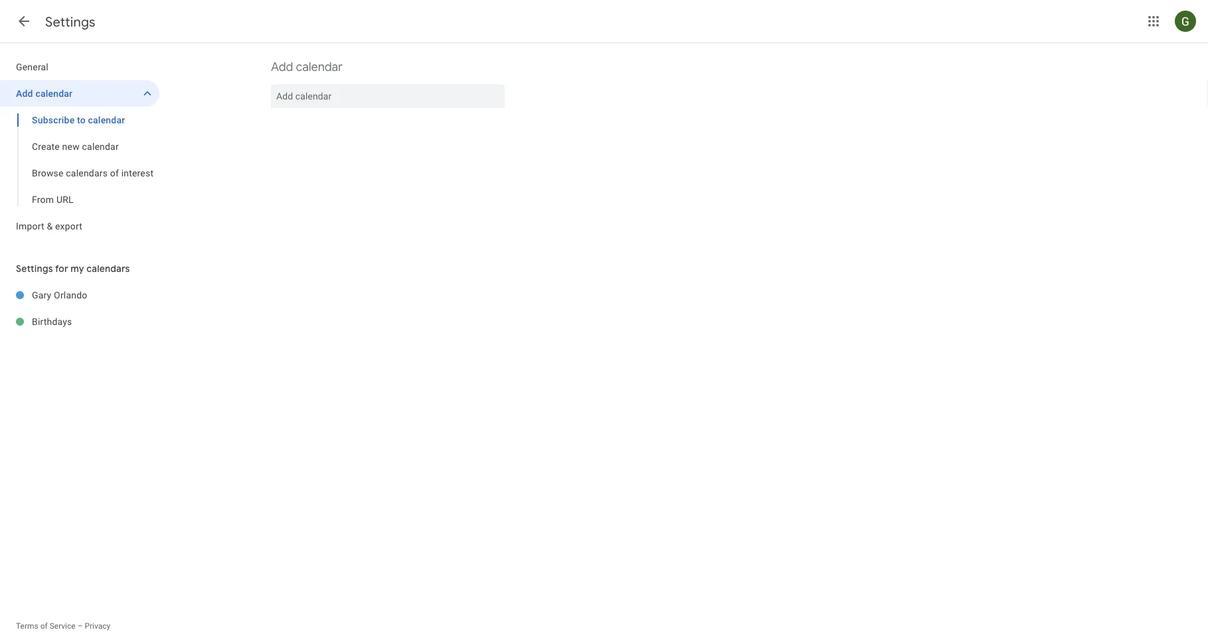 Task type: describe. For each thing, give the bounding box(es) containing it.
my
[[71, 263, 84, 275]]

privacy link
[[85, 622, 110, 632]]

general
[[16, 61, 48, 72]]

service
[[50, 622, 75, 632]]

calendars inside tree
[[66, 168, 108, 179]]

to
[[77, 115, 86, 126]]

from url
[[32, 194, 74, 205]]

from
[[32, 194, 54, 205]]

gary
[[32, 290, 51, 301]]

settings for my calendars
[[16, 263, 130, 275]]

new
[[62, 141, 80, 152]]

terms of service – privacy
[[16, 622, 110, 632]]

settings for settings
[[45, 13, 95, 30]]

settings for my calendars tree
[[0, 282, 159, 335]]

terms of service link
[[16, 622, 75, 632]]

url
[[56, 194, 74, 205]]

gary orlando tree item
[[0, 282, 159, 309]]

tree containing general
[[0, 54, 159, 240]]

settings for settings for my calendars
[[16, 263, 53, 275]]

0 vertical spatial add
[[271, 59, 293, 75]]

for
[[55, 263, 68, 275]]

0 horizontal spatial of
[[40, 622, 48, 632]]

birthdays tree item
[[0, 309, 159, 335]]

import
[[16, 221, 44, 232]]

export
[[55, 221, 82, 232]]

create
[[32, 141, 60, 152]]

gary orlando
[[32, 290, 87, 301]]



Task type: locate. For each thing, give the bounding box(es) containing it.
1 vertical spatial add calendar
[[16, 88, 73, 99]]

privacy
[[85, 622, 110, 632]]

add
[[271, 59, 293, 75], [16, 88, 33, 99]]

add inside "tree item"
[[16, 88, 33, 99]]

birthdays link
[[32, 309, 159, 335]]

settings left for
[[16, 263, 53, 275]]

terms
[[16, 622, 38, 632]]

1 vertical spatial settings
[[16, 263, 53, 275]]

1 horizontal spatial add calendar
[[271, 59, 343, 75]]

browse calendars of interest
[[32, 168, 154, 179]]

0 vertical spatial add calendar
[[271, 59, 343, 75]]

calendars down create new calendar
[[66, 168, 108, 179]]

of left interest at the left of page
[[110, 168, 119, 179]]

0 horizontal spatial add calendar
[[16, 88, 73, 99]]

1 vertical spatial add
[[16, 88, 33, 99]]

of inside 'group'
[[110, 168, 119, 179]]

subscribe
[[32, 115, 75, 126]]

add calendar inside "tree item"
[[16, 88, 73, 99]]

settings right go back icon on the left top of the page
[[45, 13, 95, 30]]

of right the terms
[[40, 622, 48, 632]]

orlando
[[54, 290, 87, 301]]

group
[[0, 107, 159, 213]]

0 vertical spatial calendars
[[66, 168, 108, 179]]

1 horizontal spatial of
[[110, 168, 119, 179]]

calendar inside add calendar "tree item"
[[35, 88, 73, 99]]

go back image
[[16, 13, 32, 29]]

1 vertical spatial of
[[40, 622, 48, 632]]

0 vertical spatial settings
[[45, 13, 95, 30]]

calendars right my
[[87, 263, 130, 275]]

group containing subscribe to calendar
[[0, 107, 159, 213]]

of
[[110, 168, 119, 179], [40, 622, 48, 632]]

Add calendar text field
[[276, 84, 499, 108]]

tree
[[0, 54, 159, 240]]

add calendar tree item
[[0, 80, 159, 107]]

0 horizontal spatial add
[[16, 88, 33, 99]]

settings
[[45, 13, 95, 30], [16, 263, 53, 275]]

add calendar
[[271, 59, 343, 75], [16, 88, 73, 99]]

settings heading
[[45, 13, 95, 30]]

birthdays
[[32, 316, 72, 327]]

1 vertical spatial calendars
[[87, 263, 130, 275]]

interest
[[121, 168, 154, 179]]

0 vertical spatial of
[[110, 168, 119, 179]]

browse
[[32, 168, 64, 179]]

calendar
[[296, 59, 343, 75], [35, 88, 73, 99], [88, 115, 125, 126], [82, 141, 119, 152]]

calendars
[[66, 168, 108, 179], [87, 263, 130, 275]]

1 horizontal spatial add
[[271, 59, 293, 75]]

import & export
[[16, 221, 82, 232]]

&
[[47, 221, 53, 232]]

create new calendar
[[32, 141, 119, 152]]

–
[[77, 622, 83, 632]]

subscribe to calendar
[[32, 115, 125, 126]]



Task type: vqa. For each thing, say whether or not it's contained in the screenshot.
15 element
no



